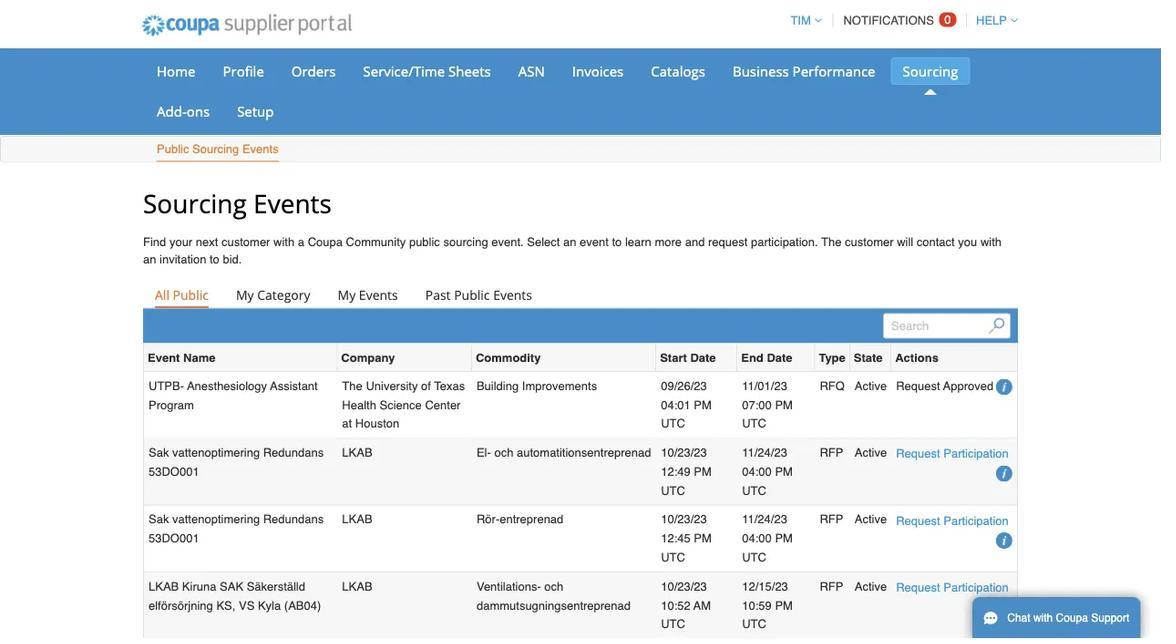 Task type: vqa. For each thing, say whether or not it's contained in the screenshot.
Electrical
no



Task type: describe. For each thing, give the bounding box(es) containing it.
home
[[157, 62, 196, 80]]

setup link
[[225, 98, 286, 125]]

request participation for 10/23/23 10:52 am utc
[[896, 580, 1009, 594]]

event name button
[[148, 348, 216, 367]]

10/23/23 10:52 am utc
[[661, 579, 711, 631]]

lkab kiruna sak säkerställd elförsörjning ks, vs kyla (ab04)
[[149, 579, 321, 612]]

home link
[[145, 57, 207, 85]]

public sourcing events
[[157, 142, 279, 156]]

houston
[[355, 417, 399, 430]]

name
[[183, 351, 216, 365]]

request for 10/23/23 12:49 pm utc
[[896, 447, 940, 460]]

active for 10/23/23 10:52 am utc
[[855, 579, 887, 593]]

request participation for 10/23/23 12:49 pm utc
[[896, 447, 1009, 460]]

12/15/23
[[742, 579, 788, 593]]

start date
[[660, 351, 716, 365]]

start
[[660, 351, 687, 365]]

learn
[[625, 235, 652, 249]]

pm inside the 11/01/23 07:00 pm utc
[[775, 398, 793, 411]]

assistant
[[270, 379, 318, 392]]

public for past
[[454, 286, 490, 303]]

service/time
[[363, 62, 445, 80]]

you
[[958, 235, 977, 249]]

my events link
[[326, 282, 410, 308]]

rfp for 10/23/23 12:45 pm utc
[[820, 513, 844, 526]]

search image
[[989, 318, 1005, 334]]

sourcing link
[[891, 57, 970, 85]]

och for el-
[[494, 446, 514, 459]]

utc inside 09/26/23 04:01 pm utc
[[661, 417, 685, 430]]

sourcing for sourcing events
[[143, 186, 247, 220]]

actions
[[895, 351, 939, 365]]

0 horizontal spatial an
[[143, 252, 156, 266]]

53do001 for rör-entreprenad
[[149, 531, 199, 545]]

my for my events
[[338, 286, 356, 303]]

2 customer from the left
[[845, 235, 894, 249]]

support
[[1091, 612, 1130, 624]]

el- och automatitionsentreprenad
[[477, 446, 651, 459]]

company
[[341, 351, 395, 365]]

all public
[[155, 286, 209, 303]]

sourcing for sourcing
[[903, 62, 959, 80]]

request participation button for 10/23/23 10:52 am utc
[[896, 578, 1009, 597]]

event name
[[148, 351, 216, 365]]

12:45
[[661, 531, 691, 545]]

a
[[298, 235, 304, 249]]

business
[[733, 62, 789, 80]]

business performance
[[733, 62, 876, 80]]

at
[[342, 417, 352, 430]]

tim link
[[782, 14, 822, 27]]

ventilations-
[[477, 579, 541, 593]]

utc inside 12/15/23 10:59 pm utc
[[742, 617, 767, 631]]

event.
[[492, 235, 524, 249]]

all
[[155, 286, 169, 303]]

pm down the 11/01/23 07:00 pm utc
[[775, 465, 793, 478]]

rör-entreprenad
[[477, 513, 564, 526]]

coupa inside button
[[1056, 612, 1088, 624]]

vs
[[239, 598, 255, 612]]

1 customer from the left
[[221, 235, 270, 249]]

center
[[425, 398, 461, 411]]

Search text field
[[884, 313, 1011, 339]]

07:00
[[742, 398, 772, 411]]

lkab for el-
[[342, 446, 372, 459]]

pm inside 09/26/23 04:01 pm utc
[[694, 398, 712, 411]]

anesthesiology
[[187, 379, 267, 392]]

1 request from the top
[[896, 379, 940, 393]]

10:52
[[661, 598, 691, 612]]

end
[[741, 351, 764, 365]]

profile
[[223, 62, 264, 80]]

commodity
[[476, 351, 541, 365]]

and
[[685, 235, 705, 249]]

pm inside 10/23/23 12:49 pm utc
[[694, 465, 712, 478]]

1 horizontal spatial an
[[563, 235, 577, 249]]

10/23/23 for 12:49
[[661, 446, 707, 459]]

0
[[945, 13, 951, 26]]

with inside button
[[1034, 612, 1053, 624]]

your
[[169, 235, 193, 249]]

navigation containing notifications 0
[[782, 3, 1018, 38]]

next
[[196, 235, 218, 249]]

state button
[[854, 348, 883, 367]]

10/23/23 for 10:52
[[661, 579, 707, 593]]

chat with coupa support button
[[973, 597, 1141, 639]]

sak for rör-entreprenad
[[149, 513, 169, 526]]

commodity button
[[476, 348, 541, 367]]

tab list containing all public
[[143, 282, 1018, 308]]

säkerställd
[[247, 579, 305, 593]]

public for all
[[173, 286, 209, 303]]

utc inside 10/23/23 12:49 pm utc
[[661, 484, 685, 497]]

request participation button for 10/23/23 12:45 pm utc
[[896, 511, 1009, 530]]

orders
[[292, 62, 336, 80]]

science
[[380, 398, 422, 411]]

profile link
[[211, 57, 276, 85]]

past
[[425, 286, 451, 303]]

catalogs
[[651, 62, 705, 80]]

past public events
[[425, 286, 532, 303]]

0 horizontal spatial with
[[274, 235, 295, 249]]

utc inside 10/23/23 10:52 am utc
[[661, 617, 685, 631]]

12:49
[[661, 465, 691, 478]]

add-
[[157, 102, 187, 120]]

09/26/23
[[661, 379, 707, 392]]

coupa supplier portal image
[[129, 3, 364, 48]]

12/15/23 10:59 pm utc
[[742, 579, 793, 631]]

10/23/23 12:45 pm utc
[[661, 513, 712, 564]]

lkab for rör-
[[342, 513, 372, 526]]

request for 10/23/23 12:45 pm utc
[[896, 514, 940, 527]]

el-
[[477, 446, 491, 459]]

sourcing events
[[143, 186, 332, 220]]

help link
[[968, 14, 1018, 27]]

will
[[897, 235, 914, 249]]

utc inside the 11/01/23 07:00 pm utc
[[742, 417, 767, 430]]

notifications
[[844, 14, 934, 27]]

past public events link
[[414, 282, 544, 308]]



Task type: locate. For each thing, give the bounding box(es) containing it.
0 horizontal spatial date
[[690, 351, 716, 365]]

date right end
[[767, 351, 793, 365]]

och inside ventilations- och dammutsugningsentreprenad
[[545, 579, 564, 593]]

sak down program
[[149, 446, 169, 459]]

coupa inside find your next customer with a coupa community public sourcing event. select an event to learn more and request participation. the customer will contact you with an invitation to bid.
[[308, 235, 343, 249]]

coupa left support
[[1056, 612, 1088, 624]]

asn
[[518, 62, 545, 80]]

0 horizontal spatial the
[[342, 379, 363, 392]]

sak vattenoptimering redundans 53do001 down utpb- anesthesiology assistant program
[[149, 446, 324, 478]]

of
[[421, 379, 431, 392]]

1 vertical spatial coupa
[[1056, 612, 1088, 624]]

the inside find your next customer with a coupa community public sourcing event. select an event to learn more and request participation. the customer will contact you with an invitation to bid.
[[821, 235, 842, 249]]

pm right 12:45
[[694, 531, 712, 545]]

1 horizontal spatial my
[[338, 286, 356, 303]]

11/01/23
[[742, 379, 787, 392]]

2 vertical spatial 10/23/23
[[661, 579, 707, 593]]

chat with coupa support
[[1008, 612, 1130, 624]]

1 04:00 from the top
[[742, 465, 772, 478]]

1 horizontal spatial och
[[545, 579, 564, 593]]

contact
[[917, 235, 955, 249]]

1 vertical spatial sak
[[149, 513, 169, 526]]

vattenoptimering down utpb- anesthesiology assistant program
[[172, 446, 260, 459]]

event
[[580, 235, 609, 249]]

4 active from the top
[[855, 579, 887, 593]]

utc down 12:45
[[661, 550, 685, 564]]

1 vertical spatial sak vattenoptimering redundans 53do001
[[149, 513, 324, 545]]

11/24/23 04:00 pm utc up 12/15/23
[[742, 513, 793, 564]]

2 request participation from the top
[[896, 514, 1009, 527]]

1 horizontal spatial coupa
[[1056, 612, 1088, 624]]

participation for 10/23/23 12:49 pm utc
[[944, 447, 1009, 460]]

redundans for rör-entreprenad
[[263, 513, 324, 526]]

my category
[[236, 286, 310, 303]]

1 vertical spatial sourcing
[[192, 142, 239, 156]]

public right past
[[454, 286, 490, 303]]

11/24/23 up 12/15/23
[[742, 513, 787, 526]]

invoices link
[[560, 57, 636, 85]]

to left the bid.
[[210, 252, 220, 266]]

date inside start date button
[[690, 351, 716, 365]]

1 horizontal spatial with
[[981, 235, 1002, 249]]

2 11/24/23 from the top
[[742, 513, 787, 526]]

53do001
[[149, 465, 199, 478], [149, 531, 199, 545]]

0 vertical spatial the
[[821, 235, 842, 249]]

3 participation from the top
[[944, 580, 1009, 594]]

invitation
[[160, 252, 206, 266]]

1 vertical spatial 53do001
[[149, 531, 199, 545]]

10/23/23 inside 10/23/23 12:49 pm utc
[[661, 446, 707, 459]]

11/24/23 down the 11/01/23 07:00 pm utc
[[742, 446, 787, 459]]

public right all
[[173, 286, 209, 303]]

health
[[342, 398, 376, 411]]

11/24/23 04:00 pm utc down the 11/01/23 07:00 pm utc
[[742, 446, 793, 497]]

0 vertical spatial sak
[[149, 446, 169, 459]]

0 vertical spatial coupa
[[308, 235, 343, 249]]

kyla
[[258, 598, 281, 612]]

to left learn
[[612, 235, 622, 249]]

sak vattenoptimering redundans 53do001 for rör-entreprenad
[[149, 513, 324, 545]]

2 10/23/23 from the top
[[661, 513, 707, 526]]

2 sak vattenoptimering redundans 53do001 from the top
[[149, 513, 324, 545]]

3 active from the top
[[855, 513, 887, 526]]

0 vertical spatial sak vattenoptimering redundans 53do001
[[149, 446, 324, 478]]

date for start date
[[690, 351, 716, 365]]

sak
[[220, 579, 243, 593]]

utc down 12:49
[[661, 484, 685, 497]]

10/23/23 up 12:49
[[661, 446, 707, 459]]

with right chat
[[1034, 612, 1053, 624]]

pm down "11/01/23"
[[775, 398, 793, 411]]

request participation for 10/23/23 12:45 pm utc
[[896, 514, 1009, 527]]

09/26/23 04:01 pm utc
[[661, 379, 712, 430]]

my for my category
[[236, 286, 254, 303]]

1 53do001 from the top
[[149, 465, 199, 478]]

public down add-
[[157, 142, 189, 156]]

the up health
[[342, 379, 363, 392]]

2 my from the left
[[338, 286, 356, 303]]

04:00 for 10/23/23 12:45 pm utc
[[742, 531, 772, 545]]

setup
[[237, 102, 274, 120]]

och for ventilations-
[[545, 579, 564, 593]]

0 vertical spatial 53do001
[[149, 465, 199, 478]]

10:59
[[742, 598, 772, 612]]

1 vertical spatial och
[[545, 579, 564, 593]]

lkab inside lkab kiruna sak säkerställd elförsörjning ks, vs kyla (ab04)
[[149, 579, 179, 593]]

1 10/23/23 from the top
[[661, 446, 707, 459]]

0 horizontal spatial och
[[494, 446, 514, 459]]

0 vertical spatial 10/23/23
[[661, 446, 707, 459]]

1 11/24/23 04:00 pm utc from the top
[[742, 446, 793, 497]]

coupa
[[308, 235, 343, 249], [1056, 612, 1088, 624]]

10/23/23 inside 10/23/23 12:45 pm utc
[[661, 513, 707, 526]]

active for 10/23/23 12:49 pm utc
[[855, 446, 887, 459]]

1 sak vattenoptimering redundans 53do001 from the top
[[149, 446, 324, 478]]

approved
[[943, 379, 994, 393]]

0 horizontal spatial to
[[210, 252, 220, 266]]

with right you
[[981, 235, 1002, 249]]

0 vertical spatial sourcing
[[903, 62, 959, 80]]

1 active from the top
[[855, 379, 887, 392]]

11/24/23 04:00 pm utc for 10/23/23 12:45 pm utc
[[742, 513, 793, 564]]

help
[[976, 14, 1007, 27]]

utc down 04:01 at the right
[[661, 417, 685, 430]]

1 11/24/23 from the top
[[742, 446, 787, 459]]

53do001 down program
[[149, 465, 199, 478]]

1 vertical spatial to
[[210, 252, 220, 266]]

3 10/23/23 from the top
[[661, 579, 707, 593]]

lkab for ventilations-
[[342, 579, 372, 593]]

2 vertical spatial participation
[[944, 580, 1009, 594]]

add-ons link
[[145, 98, 222, 125]]

2 active from the top
[[855, 446, 887, 459]]

3 request participation from the top
[[896, 580, 1009, 594]]

find your next customer with a coupa community public sourcing event. select an event to learn more and request participation. the customer will contact you with an invitation to bid.
[[143, 235, 1002, 266]]

1 horizontal spatial date
[[767, 351, 793, 365]]

1 vertical spatial request participation button
[[896, 511, 1009, 530]]

0 vertical spatial rfp
[[820, 446, 844, 459]]

bid.
[[223, 252, 242, 266]]

1 horizontal spatial to
[[612, 235, 622, 249]]

11/24/23 for 10/23/23 12:45 pm utc
[[742, 513, 787, 526]]

11/24/23 04:00 pm utc for 10/23/23 12:49 pm utc
[[742, 446, 793, 497]]

0 vertical spatial 04:00
[[742, 465, 772, 478]]

request
[[708, 235, 748, 249]]

events up a
[[254, 186, 332, 220]]

2 request from the top
[[896, 447, 940, 460]]

utc down 10:59
[[742, 617, 767, 631]]

entreprenad
[[500, 513, 564, 526]]

sourcing
[[443, 235, 488, 249]]

(ab04)
[[284, 598, 321, 612]]

dammutsugningsentreprenad
[[477, 598, 631, 612]]

customer
[[221, 235, 270, 249], [845, 235, 894, 249]]

service/time sheets link
[[351, 57, 503, 85]]

2 date from the left
[[767, 351, 793, 365]]

more
[[655, 235, 682, 249]]

pm right 12:49
[[694, 465, 712, 478]]

participation for 10/23/23 12:45 pm utc
[[944, 514, 1009, 527]]

utc
[[661, 417, 685, 430], [742, 417, 767, 430], [661, 484, 685, 497], [742, 484, 767, 497], [661, 550, 685, 564], [742, 550, 767, 564], [661, 617, 685, 631], [742, 617, 767, 631]]

1 vertical spatial 11/24/23 04:00 pm utc
[[742, 513, 793, 564]]

business performance link
[[721, 57, 887, 85]]

university
[[366, 379, 418, 392]]

request approved
[[896, 379, 994, 393]]

ks,
[[216, 598, 236, 612]]

vattenoptimering for rör-entreprenad
[[172, 513, 260, 526]]

1 participation from the top
[[944, 447, 1009, 460]]

utc down 10:52
[[661, 617, 685, 631]]

1 vertical spatial an
[[143, 252, 156, 266]]

improvements
[[522, 379, 597, 392]]

2 53do001 from the top
[[149, 531, 199, 545]]

my down the community
[[338, 286, 356, 303]]

1 redundans from the top
[[263, 446, 324, 459]]

am
[[694, 598, 711, 612]]

0 vertical spatial participation
[[944, 447, 1009, 460]]

1 request participation button from the top
[[896, 444, 1009, 463]]

coupa right a
[[308, 235, 343, 249]]

to
[[612, 235, 622, 249], [210, 252, 220, 266]]

1 vertical spatial 10/23/23
[[661, 513, 707, 526]]

utc down 07:00
[[742, 417, 767, 430]]

category
[[257, 286, 310, 303]]

building improvements
[[477, 379, 597, 392]]

lkab
[[342, 446, 372, 459], [342, 513, 372, 526], [149, 579, 179, 593], [342, 579, 372, 593]]

utc up 12/15/23
[[742, 550, 767, 564]]

och up dammutsugningsentreprenad
[[545, 579, 564, 593]]

select
[[527, 235, 560, 249]]

vattenoptimering up sak
[[172, 513, 260, 526]]

public
[[157, 142, 189, 156], [173, 286, 209, 303], [454, 286, 490, 303]]

1 vertical spatial 11/24/23
[[742, 513, 787, 526]]

sak up elförsörjning
[[149, 513, 169, 526]]

the
[[821, 235, 842, 249], [342, 379, 363, 392]]

0 vertical spatial 11/24/23
[[742, 446, 787, 459]]

0 vertical spatial request participation
[[896, 447, 1009, 460]]

performance
[[793, 62, 876, 80]]

0 vertical spatial och
[[494, 446, 514, 459]]

navigation
[[782, 3, 1018, 38]]

10/23/23 for 12:45
[[661, 513, 707, 526]]

sak vattenoptimering redundans 53do001 up sak
[[149, 513, 324, 545]]

catalogs link
[[639, 57, 717, 85]]

sourcing up 'next'
[[143, 186, 247, 220]]

04:00 down 07:00
[[742, 465, 772, 478]]

2 vertical spatial sourcing
[[143, 186, 247, 220]]

find
[[143, 235, 166, 249]]

date for end date
[[767, 351, 793, 365]]

3 rfp from the top
[[820, 579, 844, 593]]

utc inside 10/23/23 12:45 pm utc
[[661, 550, 685, 564]]

actions button
[[895, 348, 939, 367]]

2 sak from the top
[[149, 513, 169, 526]]

utpb-
[[149, 379, 184, 392]]

orders link
[[280, 57, 348, 85]]

2 rfp from the top
[[820, 513, 844, 526]]

2 vertical spatial request participation
[[896, 580, 1009, 594]]

2 participation from the top
[[944, 514, 1009, 527]]

participation for 10/23/23 10:52 am utc
[[944, 580, 1009, 594]]

sak vattenoptimering redundans 53do001 for el- och automatitionsentreprenad
[[149, 446, 324, 478]]

0 vertical spatial 11/24/23 04:00 pm utc
[[742, 446, 793, 497]]

sheets
[[448, 62, 491, 80]]

2 request participation button from the top
[[896, 511, 1009, 530]]

1 vertical spatial the
[[342, 379, 363, 392]]

redundans up säkerställd
[[263, 513, 324, 526]]

2 vattenoptimering from the top
[[172, 513, 260, 526]]

notifications 0
[[844, 13, 951, 27]]

utpb- anesthesiology assistant program
[[149, 379, 318, 411]]

1 vertical spatial participation
[[944, 514, 1009, 527]]

sourcing down the ons
[[192, 142, 239, 156]]

public sourcing events link
[[156, 138, 280, 162]]

my down the bid.
[[236, 286, 254, 303]]

04:00 for 10/23/23 12:49 pm utc
[[742, 465, 772, 478]]

an left event
[[563, 235, 577, 249]]

redundans for el- och automatitionsentreprenad
[[263, 446, 324, 459]]

pm inside 10/23/23 12:45 pm utc
[[694, 531, 712, 545]]

4 request from the top
[[896, 580, 940, 594]]

the inside the university of texas health science center at houston
[[342, 379, 363, 392]]

1 vertical spatial rfp
[[820, 513, 844, 526]]

1 vertical spatial redundans
[[263, 513, 324, 526]]

53do001 up kiruna
[[149, 531, 199, 545]]

rfp
[[820, 446, 844, 459], [820, 513, 844, 526], [820, 579, 844, 593]]

04:00
[[742, 465, 772, 478], [742, 531, 772, 545]]

10/23/23 up 12:45
[[661, 513, 707, 526]]

date inside end date button
[[767, 351, 793, 365]]

2 vertical spatial request participation button
[[896, 578, 1009, 597]]

1 vertical spatial request participation
[[896, 514, 1009, 527]]

04:00 up 12/15/23
[[742, 531, 772, 545]]

rfp for 10/23/23 12:49 pm utc
[[820, 446, 844, 459]]

pm up 12/15/23
[[775, 531, 793, 545]]

och right el-
[[494, 446, 514, 459]]

2 vertical spatial rfp
[[820, 579, 844, 593]]

customer left the will
[[845, 235, 894, 249]]

date right start
[[690, 351, 716, 365]]

pm
[[694, 398, 712, 411], [775, 398, 793, 411], [694, 465, 712, 478], [775, 465, 793, 478], [694, 531, 712, 545], [775, 531, 793, 545], [775, 598, 793, 612]]

tab list
[[143, 282, 1018, 308]]

service/time sheets
[[363, 62, 491, 80]]

10/23/23 inside 10/23/23 10:52 am utc
[[661, 579, 707, 593]]

request for 10/23/23 10:52 am utc
[[896, 580, 940, 594]]

request participation button for 10/23/23 12:49 pm utc
[[896, 444, 1009, 463]]

2 04:00 from the top
[[742, 531, 772, 545]]

1 vertical spatial vattenoptimering
[[172, 513, 260, 526]]

1 rfp from the top
[[820, 446, 844, 459]]

events down event.
[[493, 286, 532, 303]]

2 redundans from the top
[[263, 513, 324, 526]]

rfp for 10/23/23 10:52 am utc
[[820, 579, 844, 593]]

events down the community
[[359, 286, 398, 303]]

request
[[896, 379, 940, 393], [896, 447, 940, 460], [896, 514, 940, 527], [896, 580, 940, 594]]

end date button
[[741, 348, 793, 367]]

0 vertical spatial an
[[563, 235, 577, 249]]

the right participation.
[[821, 235, 842, 249]]

1 vattenoptimering from the top
[[172, 446, 260, 459]]

1 my from the left
[[236, 286, 254, 303]]

asn link
[[507, 57, 557, 85]]

rör-
[[477, 513, 500, 526]]

building
[[477, 379, 519, 392]]

1 sak from the top
[[149, 446, 169, 459]]

sak
[[149, 446, 169, 459], [149, 513, 169, 526]]

type state
[[819, 351, 883, 365]]

sourcing down 0
[[903, 62, 959, 80]]

0 vertical spatial to
[[612, 235, 622, 249]]

3 request participation button from the top
[[896, 578, 1009, 597]]

utc right 10/23/23 12:49 pm utc
[[742, 484, 767, 497]]

0 vertical spatial redundans
[[263, 446, 324, 459]]

company button
[[341, 348, 395, 367]]

1 request participation from the top
[[896, 447, 1009, 460]]

1 horizontal spatial the
[[821, 235, 842, 249]]

sak for el- och automatitionsentreprenad
[[149, 446, 169, 459]]

chat
[[1008, 612, 1031, 624]]

active for 09/26/23 04:01 pm utc
[[855, 379, 887, 392]]

elförsörjning
[[149, 598, 213, 612]]

1 date from the left
[[690, 351, 716, 365]]

11/24/23
[[742, 446, 787, 459], [742, 513, 787, 526]]

10/23/23 up 10:52
[[661, 579, 707, 593]]

active for 10/23/23 12:45 pm utc
[[855, 513, 887, 526]]

11/24/23 for 10/23/23 12:49 pm utc
[[742, 446, 787, 459]]

pm down 12/15/23
[[775, 598, 793, 612]]

redundans
[[263, 446, 324, 459], [263, 513, 324, 526]]

3 request from the top
[[896, 514, 940, 527]]

1 vertical spatial 04:00
[[742, 531, 772, 545]]

53do001 for el- och automatitionsentreprenad
[[149, 465, 199, 478]]

0 horizontal spatial customer
[[221, 235, 270, 249]]

2 horizontal spatial with
[[1034, 612, 1053, 624]]

0 vertical spatial vattenoptimering
[[172, 446, 260, 459]]

participation.
[[751, 235, 818, 249]]

0 vertical spatial request participation button
[[896, 444, 1009, 463]]

04:01
[[661, 398, 691, 411]]

2 11/24/23 04:00 pm utc from the top
[[742, 513, 793, 564]]

0 horizontal spatial coupa
[[308, 235, 343, 249]]

vattenoptimering for el- och automatitionsentreprenad
[[172, 446, 260, 459]]

pm inside 12/15/23 10:59 pm utc
[[775, 598, 793, 612]]

type button
[[819, 348, 846, 367]]

my category link
[[224, 282, 322, 308]]

redundans down the "assistant"
[[263, 446, 324, 459]]

with left a
[[274, 235, 295, 249]]

0 horizontal spatial my
[[236, 286, 254, 303]]

pm down 09/26/23
[[694, 398, 712, 411]]

1 horizontal spatial customer
[[845, 235, 894, 249]]

start date button
[[660, 348, 716, 367]]

texas
[[434, 379, 465, 392]]

10/23/23 12:49 pm utc
[[661, 446, 712, 497]]

an down find
[[143, 252, 156, 266]]

events down setup link
[[242, 142, 279, 156]]

customer up the bid.
[[221, 235, 270, 249]]



